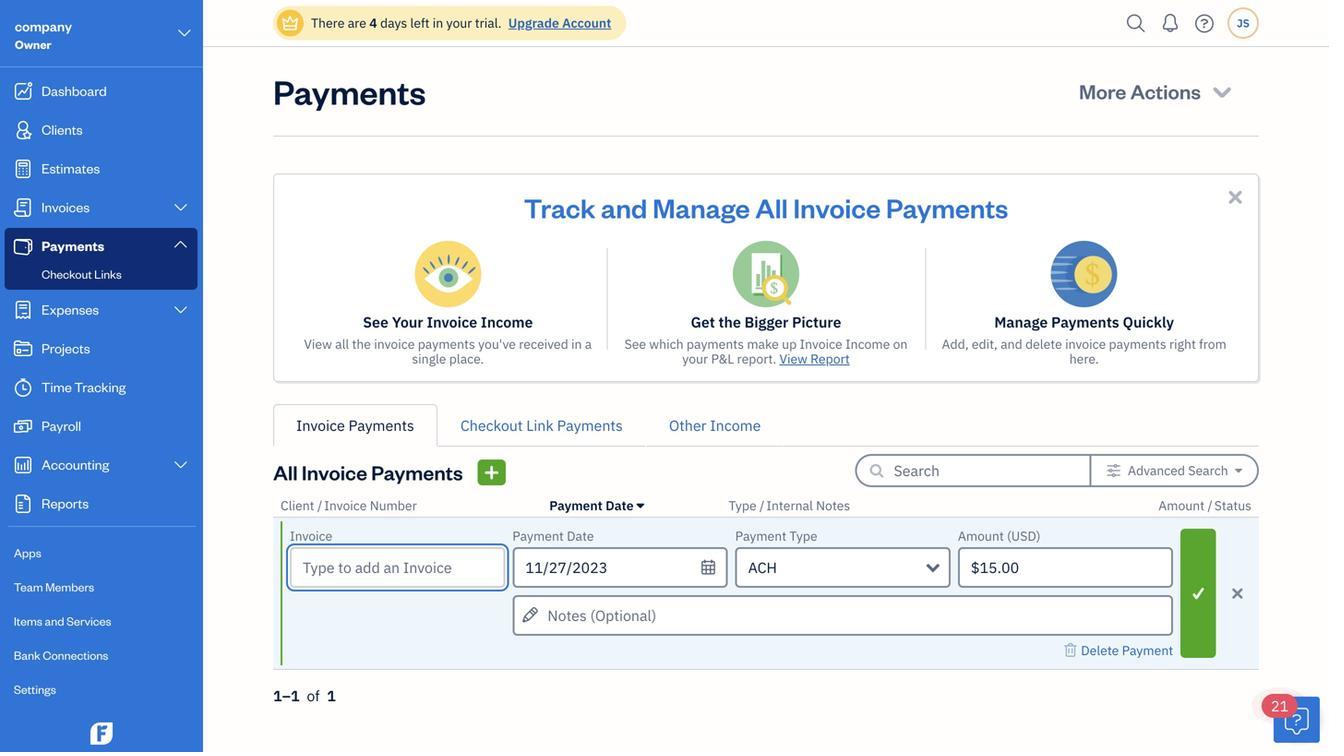 Task type: vqa. For each thing, say whether or not it's contained in the screenshot.
the in inside the See Your Invoice Income View all the invoice payments you've received in a single place.
yes



Task type: locate. For each thing, give the bounding box(es) containing it.
make
[[747, 336, 779, 353]]

estimate image
[[12, 160, 34, 178]]

2 chevron large down image from the top
[[172, 237, 189, 252]]

the right get
[[719, 313, 741, 332]]

0 horizontal spatial type
[[729, 497, 757, 514]]

0 vertical spatial checkout
[[42, 266, 92, 282]]

there
[[311, 14, 345, 31]]

payment date up payment date in mm/dd/yyyy format text box
[[550, 497, 634, 514]]

apps link
[[5, 538, 198, 570]]

0 horizontal spatial income
[[481, 313, 533, 332]]

team members
[[14, 580, 94, 595]]

invoices
[[42, 198, 90, 216]]

your left p&l
[[683, 350, 709, 368]]

1 vertical spatial caretdown image
[[637, 499, 644, 513]]

search
[[1189, 462, 1229, 479]]

1 horizontal spatial and
[[601, 190, 648, 225]]

single
[[412, 350, 447, 368]]

payments down your
[[418, 336, 475, 353]]

income up you've
[[481, 313, 533, 332]]

0 vertical spatial and
[[601, 190, 648, 225]]

1 horizontal spatial caretdown image
[[1236, 464, 1243, 478]]

invoice inside see your invoice income view all the invoice payments you've received in a single place.
[[374, 336, 415, 353]]

invoice
[[794, 190, 881, 225], [427, 313, 478, 332], [800, 336, 843, 353], [296, 416, 345, 435], [302, 459, 368, 486], [324, 497, 367, 514], [290, 528, 333, 545]]

services
[[67, 614, 111, 629]]

1 horizontal spatial type
[[790, 528, 818, 545]]

report.
[[737, 350, 777, 368]]

see left 'which' at the top of the page
[[625, 336, 647, 353]]

invoice for payments
[[1066, 336, 1107, 353]]

0 horizontal spatial payments
[[418, 336, 475, 353]]

ach
[[749, 558, 778, 578]]

0 horizontal spatial the
[[352, 336, 371, 353]]

1 vertical spatial all
[[273, 459, 298, 486]]

in left a
[[572, 336, 582, 353]]

0 horizontal spatial manage
[[653, 190, 750, 225]]

1 vertical spatial manage
[[995, 313, 1048, 332]]

payment date down payment date button
[[513, 528, 594, 545]]

chart image
[[12, 456, 34, 475]]

payments inside manage payments quickly add, edit, and delete invoice payments right from here.
[[1110, 336, 1167, 353]]

delete payment
[[1082, 642, 1174, 659]]

other income link
[[646, 405, 784, 447]]

track and manage all invoice payments
[[524, 190, 1009, 225]]

invoice inside see which payments make up invoice income on your p&l report.
[[800, 336, 843, 353]]

Invoice text field
[[292, 550, 504, 586]]

clients link
[[5, 112, 198, 149]]

checkout links
[[42, 266, 122, 282]]

owner
[[15, 36, 52, 52]]

accounting link
[[5, 447, 198, 484]]

estimates link
[[5, 151, 198, 187]]

and right "items"
[[45, 614, 64, 629]]

chevron large down image inside expenses link
[[172, 303, 189, 318]]

dashboard image
[[12, 82, 34, 101]]

income inside other income link
[[710, 416, 761, 435]]

and inside manage payments quickly add, edit, and delete invoice payments right from here.
[[1001, 336, 1023, 353]]

items
[[14, 614, 42, 629]]

in
[[433, 14, 444, 31], [572, 336, 582, 353]]

checkout inside main "element"
[[42, 266, 92, 282]]

up
[[782, 336, 797, 353]]

payments down get
[[687, 336, 744, 353]]

amount for amount / status
[[1159, 497, 1205, 514]]

1 horizontal spatial manage
[[995, 313, 1048, 332]]

1 horizontal spatial your
[[683, 350, 709, 368]]

add a new payment image
[[484, 462, 501, 484]]

Payment date in MM/DD/YYYY format text field
[[513, 548, 728, 588]]

chevron large down image inside invoices link
[[172, 200, 189, 215]]

view
[[304, 336, 332, 353], [780, 350, 808, 368]]

1 vertical spatial type
[[790, 528, 818, 545]]

1 invoice from the left
[[374, 336, 415, 353]]

0 vertical spatial the
[[719, 313, 741, 332]]

chevron large down image
[[172, 200, 189, 215], [172, 237, 189, 252], [172, 303, 189, 318], [172, 458, 189, 473]]

payments inside see your invoice income view all the invoice payments you've received in a single place.
[[418, 336, 475, 353]]

crown image
[[281, 13, 300, 33]]

/ right the client
[[318, 497, 323, 514]]

0 vertical spatial see
[[363, 313, 389, 332]]

checkout
[[42, 266, 92, 282], [461, 416, 523, 435]]

invoice payments
[[296, 416, 415, 435]]

and for manage
[[601, 190, 648, 225]]

settings
[[14, 682, 56, 697]]

and inside items and services link
[[45, 614, 64, 629]]

income right other
[[710, 416, 761, 435]]

in right 'left'
[[433, 14, 444, 31]]

invoice image
[[12, 199, 34, 217]]

see inside see which payments make up invoice income on your p&l report.
[[625, 336, 647, 353]]

upgrade
[[509, 14, 560, 31]]

0 vertical spatial all
[[756, 190, 788, 225]]

report image
[[12, 495, 34, 513]]

type down the internal on the bottom right
[[790, 528, 818, 545]]

payments for income
[[418, 336, 475, 353]]

0 vertical spatial caretdown image
[[1236, 464, 1243, 478]]

all up the get the bigger picture
[[756, 190, 788, 225]]

/ left status
[[1208, 497, 1213, 514]]

0 vertical spatial manage
[[653, 190, 750, 225]]

expense image
[[12, 301, 34, 320]]

chevron large down image
[[176, 22, 193, 44]]

bank connections
[[14, 648, 108, 663]]

chevron large down image inside accounting link
[[172, 458, 189, 473]]

your left 'trial.'
[[447, 14, 472, 31]]

0 vertical spatial income
[[481, 313, 533, 332]]

0 vertical spatial type
[[729, 497, 757, 514]]

1 horizontal spatial income
[[710, 416, 761, 435]]

income inside see your invoice income view all the invoice payments you've received in a single place.
[[481, 313, 533, 332]]

items and services link
[[5, 606, 198, 638]]

accounting
[[42, 456, 109, 473]]

other
[[669, 416, 707, 435]]

and right edit,
[[1001, 336, 1023, 353]]

see inside see your invoice income view all the invoice payments you've received in a single place.
[[363, 313, 389, 332]]

amount down advanced search
[[1159, 497, 1205, 514]]

4 chevron large down image from the top
[[172, 458, 189, 473]]

the inside see your invoice income view all the invoice payments you've received in a single place.
[[352, 336, 371, 353]]

1 vertical spatial in
[[572, 336, 582, 353]]

/ for status
[[1208, 497, 1213, 514]]

caretdown image up payment date in mm/dd/yyyy format text box
[[637, 499, 644, 513]]

dashboard
[[42, 82, 107, 99]]

payment down payment date button
[[513, 528, 564, 545]]

projects
[[42, 339, 90, 357]]

checkout up 'add a new payment' image
[[461, 416, 523, 435]]

see your invoice income view all the invoice payments you've received in a single place.
[[304, 313, 592, 368]]

payment right delete at the bottom right of page
[[1123, 642, 1174, 659]]

0 horizontal spatial all
[[273, 459, 298, 486]]

2 horizontal spatial /
[[1208, 497, 1213, 514]]

team
[[14, 580, 43, 595]]

2 vertical spatial income
[[710, 416, 761, 435]]

0 horizontal spatial and
[[45, 614, 64, 629]]

clients
[[42, 121, 83, 138]]

21
[[1272, 697, 1289, 716]]

trial.
[[475, 14, 502, 31]]

chevron large down image up checkout links link
[[172, 237, 189, 252]]

and
[[601, 190, 648, 225], [1001, 336, 1023, 353], [45, 614, 64, 629]]

type
[[729, 497, 757, 514], [790, 528, 818, 545]]

view left all
[[304, 336, 332, 353]]

amount
[[1159, 497, 1205, 514], [959, 528, 1005, 545]]

js button
[[1228, 7, 1260, 39]]

bank
[[14, 648, 40, 663]]

date down payment date button
[[567, 528, 594, 545]]

amount left (usd)
[[959, 528, 1005, 545]]

resource center badge image
[[1275, 697, 1321, 743]]

see for your
[[363, 313, 389, 332]]

chevron large down image up payments link
[[172, 200, 189, 215]]

expenses link
[[5, 292, 198, 329]]

invoice down your
[[374, 336, 415, 353]]

timer image
[[12, 379, 34, 397]]

advanced
[[1129, 462, 1186, 479]]

3 chevron large down image from the top
[[172, 303, 189, 318]]

1 vertical spatial the
[[352, 336, 371, 353]]

2 horizontal spatial payments
[[1110, 336, 1167, 353]]

/ right type button
[[760, 497, 765, 514]]

payments down 'quickly'
[[1110, 336, 1167, 353]]

chevron large down image for accounting
[[172, 458, 189, 473]]

2 horizontal spatial and
[[1001, 336, 1023, 353]]

0 horizontal spatial see
[[363, 313, 389, 332]]

0 vertical spatial date
[[606, 497, 634, 514]]

all
[[335, 336, 349, 353]]

1 horizontal spatial see
[[625, 336, 647, 353]]

1 vertical spatial amount
[[959, 528, 1005, 545]]

/ for internal
[[760, 497, 765, 514]]

0 vertical spatial in
[[433, 14, 444, 31]]

0 vertical spatial your
[[447, 14, 472, 31]]

1 horizontal spatial checkout
[[461, 416, 523, 435]]

0 horizontal spatial checkout
[[42, 266, 92, 282]]

all up the client
[[273, 459, 298, 486]]

0 horizontal spatial date
[[567, 528, 594, 545]]

1 / from the left
[[318, 497, 323, 514]]

1 vertical spatial your
[[683, 350, 709, 368]]

1 chevron large down image from the top
[[172, 200, 189, 215]]

payment up ach on the bottom
[[736, 528, 787, 545]]

checkout link payments
[[461, 416, 623, 435]]

1 vertical spatial income
[[846, 336, 891, 353]]

2 vertical spatial and
[[45, 614, 64, 629]]

/ for invoice
[[318, 497, 323, 514]]

time tracking
[[42, 378, 126, 396]]

payment
[[550, 497, 603, 514], [513, 528, 564, 545], [736, 528, 787, 545], [1123, 642, 1174, 659]]

actions
[[1131, 78, 1202, 104]]

0 horizontal spatial amount
[[959, 528, 1005, 545]]

income left on
[[846, 336, 891, 353]]

chevron large down image up reports link
[[172, 458, 189, 473]]

1 vertical spatial date
[[567, 528, 594, 545]]

payments
[[418, 336, 475, 353], [687, 336, 744, 353], [1110, 336, 1167, 353]]

more actions
[[1080, 78, 1202, 104]]

checkout for checkout link payments
[[461, 416, 523, 435]]

1 payments from the left
[[418, 336, 475, 353]]

3 / from the left
[[1208, 497, 1213, 514]]

1 horizontal spatial /
[[760, 497, 765, 514]]

save image
[[1183, 583, 1215, 605]]

the right all
[[352, 336, 371, 353]]

2 horizontal spatial income
[[846, 336, 891, 353]]

search image
[[1122, 10, 1152, 37]]

checkout links link
[[8, 263, 194, 285]]

caretdown image right search
[[1236, 464, 1243, 478]]

type up "payment type"
[[729, 497, 757, 514]]

chevron large down image down checkout links link
[[172, 303, 189, 318]]

1 horizontal spatial date
[[606, 497, 634, 514]]

1 horizontal spatial invoice
[[1066, 336, 1107, 353]]

0 horizontal spatial caretdown image
[[637, 499, 644, 513]]

your
[[447, 14, 472, 31], [683, 350, 709, 368]]

2 invoice from the left
[[1066, 336, 1107, 353]]

the
[[719, 313, 741, 332], [352, 336, 371, 353]]

0 horizontal spatial view
[[304, 336, 332, 353]]

0 horizontal spatial /
[[318, 497, 323, 514]]

other income
[[669, 416, 761, 435]]

invoice right delete
[[1066, 336, 1107, 353]]

1 vertical spatial and
[[1001, 336, 1023, 353]]

0 horizontal spatial invoice
[[374, 336, 415, 353]]

view right make
[[780, 350, 808, 368]]

see left your
[[363, 313, 389, 332]]

1 vertical spatial payment date
[[513, 528, 594, 545]]

caretdown image
[[1236, 464, 1243, 478], [637, 499, 644, 513]]

and right track in the left top of the page
[[601, 190, 648, 225]]

3 payments from the left
[[1110, 336, 1167, 353]]

2 payments from the left
[[687, 336, 744, 353]]

link
[[527, 416, 554, 435]]

1 horizontal spatial payments
[[687, 336, 744, 353]]

Notes (Optional) text field
[[513, 596, 1174, 636]]

all
[[756, 190, 788, 225], [273, 459, 298, 486]]

0 vertical spatial payment date
[[550, 497, 634, 514]]

1 horizontal spatial in
[[572, 336, 582, 353]]

date up payment date in mm/dd/yyyy format text box
[[606, 497, 634, 514]]

1 vertical spatial see
[[625, 336, 647, 353]]

2 / from the left
[[760, 497, 765, 514]]

Search text field
[[894, 456, 1061, 486]]

checkout up expenses
[[42, 266, 92, 282]]

invoice payments link
[[273, 405, 438, 447]]

invoice inside manage payments quickly add, edit, and delete invoice payments right from here.
[[1066, 336, 1107, 353]]

checkout link payments link
[[438, 405, 646, 447]]

0 vertical spatial amount
[[1159, 497, 1205, 514]]

payments inside main "element"
[[42, 237, 104, 254]]

track
[[524, 190, 596, 225]]

1 horizontal spatial amount
[[1159, 497, 1205, 514]]

trash image
[[1064, 644, 1079, 658]]

1 vertical spatial checkout
[[461, 416, 523, 435]]



Task type: describe. For each thing, give the bounding box(es) containing it.
go to help image
[[1190, 10, 1220, 37]]

money image
[[12, 417, 34, 436]]

settings image
[[1107, 464, 1122, 478]]

bank connections link
[[5, 640, 198, 672]]

caretdown image inside payment date button
[[637, 499, 644, 513]]

see for which
[[625, 336, 647, 353]]

tracking
[[75, 378, 126, 396]]

you've
[[478, 336, 516, 353]]

income inside see which payments make up invoice income on your p&l report.
[[846, 336, 891, 353]]

caretdown image inside advanced search dropdown button
[[1236, 464, 1243, 478]]

1 horizontal spatial view
[[780, 350, 808, 368]]

your inside see which payments make up invoice income on your p&l report.
[[683, 350, 709, 368]]

1 horizontal spatial all
[[756, 190, 788, 225]]

estimates
[[42, 159, 100, 177]]

payments for add,
[[1110, 336, 1167, 353]]

payment image
[[12, 237, 34, 256]]

see your invoice income image
[[415, 241, 481, 308]]

project image
[[12, 340, 34, 358]]

delete
[[1082, 642, 1120, 659]]

get the bigger picture
[[691, 313, 842, 332]]

freshbooks image
[[87, 723, 116, 745]]

get the bigger picture image
[[733, 241, 800, 308]]

time
[[42, 378, 72, 396]]

chevron large down image for expenses
[[172, 303, 189, 318]]

0 horizontal spatial your
[[447, 14, 472, 31]]

amount for amount (usd)
[[959, 528, 1005, 545]]

checkout for checkout links
[[42, 266, 92, 282]]

on
[[894, 336, 908, 353]]

p&l
[[712, 350, 734, 368]]

dashboard link
[[5, 73, 198, 110]]

chevron large down image for invoices
[[172, 200, 189, 215]]

manage payments quickly image
[[1052, 241, 1118, 308]]

get
[[691, 313, 716, 332]]

type / internal notes
[[729, 497, 851, 514]]

items and services
[[14, 614, 111, 629]]

quickly
[[1124, 313, 1175, 332]]

21 button
[[1262, 695, 1321, 743]]

view inside see your invoice income view all the invoice payments you've received in a single place.
[[304, 336, 332, 353]]

delete
[[1026, 336, 1063, 353]]

ach button
[[736, 548, 951, 588]]

(usd)
[[1008, 528, 1041, 545]]

received
[[519, 336, 569, 353]]

1
[[327, 687, 336, 706]]

add,
[[942, 336, 969, 353]]

notifications image
[[1156, 5, 1186, 42]]

main element
[[0, 0, 249, 753]]

left
[[411, 14, 430, 31]]

notes
[[817, 497, 851, 514]]

1–1
[[273, 687, 300, 706]]

payment up payment date in mm/dd/yyyy format text box
[[550, 497, 603, 514]]

client
[[281, 497, 315, 514]]

team members link
[[5, 572, 198, 604]]

1 horizontal spatial the
[[719, 313, 741, 332]]

invoices link
[[5, 189, 198, 226]]

in inside see your invoice income view all the invoice payments you've received in a single place.
[[572, 336, 582, 353]]

reports link
[[5, 486, 198, 523]]

a
[[585, 336, 592, 353]]

are
[[348, 14, 367, 31]]

account
[[563, 14, 612, 31]]

number
[[370, 497, 417, 514]]

and for services
[[45, 614, 64, 629]]

payroll
[[42, 417, 81, 435]]

type button
[[729, 497, 757, 514]]

expenses
[[42, 301, 99, 318]]

view report
[[780, 350, 850, 368]]

payments inside see which payments make up invoice income on your p&l report.
[[687, 336, 744, 353]]

picture
[[792, 313, 842, 332]]

from
[[1200, 336, 1227, 353]]

company owner
[[15, 17, 72, 52]]

chevrondown image
[[1210, 79, 1236, 104]]

links
[[94, 266, 122, 282]]

close image
[[1226, 187, 1247, 208]]

1–1 of 1
[[273, 687, 336, 706]]

there are 4 days left in your trial. upgrade account
[[311, 14, 612, 31]]

your
[[392, 313, 424, 332]]

right
[[1170, 336, 1197, 353]]

chevron large down image for payments
[[172, 237, 189, 252]]

all invoice payments
[[273, 459, 463, 486]]

invoice for your
[[374, 336, 415, 353]]

js
[[1238, 16, 1250, 30]]

payment date button
[[550, 497, 644, 514]]

client / invoice number
[[281, 497, 417, 514]]

place.
[[450, 350, 484, 368]]

more
[[1080, 78, 1127, 104]]

projects link
[[5, 331, 198, 368]]

Amount (USD) text field
[[959, 548, 1174, 588]]

amount / status
[[1159, 497, 1252, 514]]

cancel image
[[1222, 583, 1254, 605]]

days
[[380, 14, 407, 31]]

here.
[[1070, 350, 1100, 368]]

bigger
[[745, 313, 789, 332]]

status
[[1215, 497, 1252, 514]]

payments inside manage payments quickly add, edit, and delete invoice payments right from here.
[[1052, 313, 1120, 332]]

which
[[650, 336, 684, 353]]

advanced search button
[[1092, 456, 1258, 486]]

of
[[307, 687, 320, 706]]

upgrade account link
[[505, 14, 612, 31]]

0 horizontal spatial in
[[433, 14, 444, 31]]

invoice inside see your invoice income view all the invoice payments you've received in a single place.
[[427, 313, 478, 332]]

more actions button
[[1063, 69, 1252, 114]]

internal
[[767, 497, 814, 514]]

client image
[[12, 121, 34, 139]]

4
[[370, 14, 377, 31]]

time tracking link
[[5, 369, 198, 406]]

manage inside manage payments quickly add, edit, and delete invoice payments right from here.
[[995, 313, 1048, 332]]

manage payments quickly add, edit, and delete invoice payments right from here.
[[942, 313, 1227, 368]]

members
[[45, 580, 94, 595]]

advanced search
[[1129, 462, 1229, 479]]

settings link
[[5, 674, 198, 707]]



